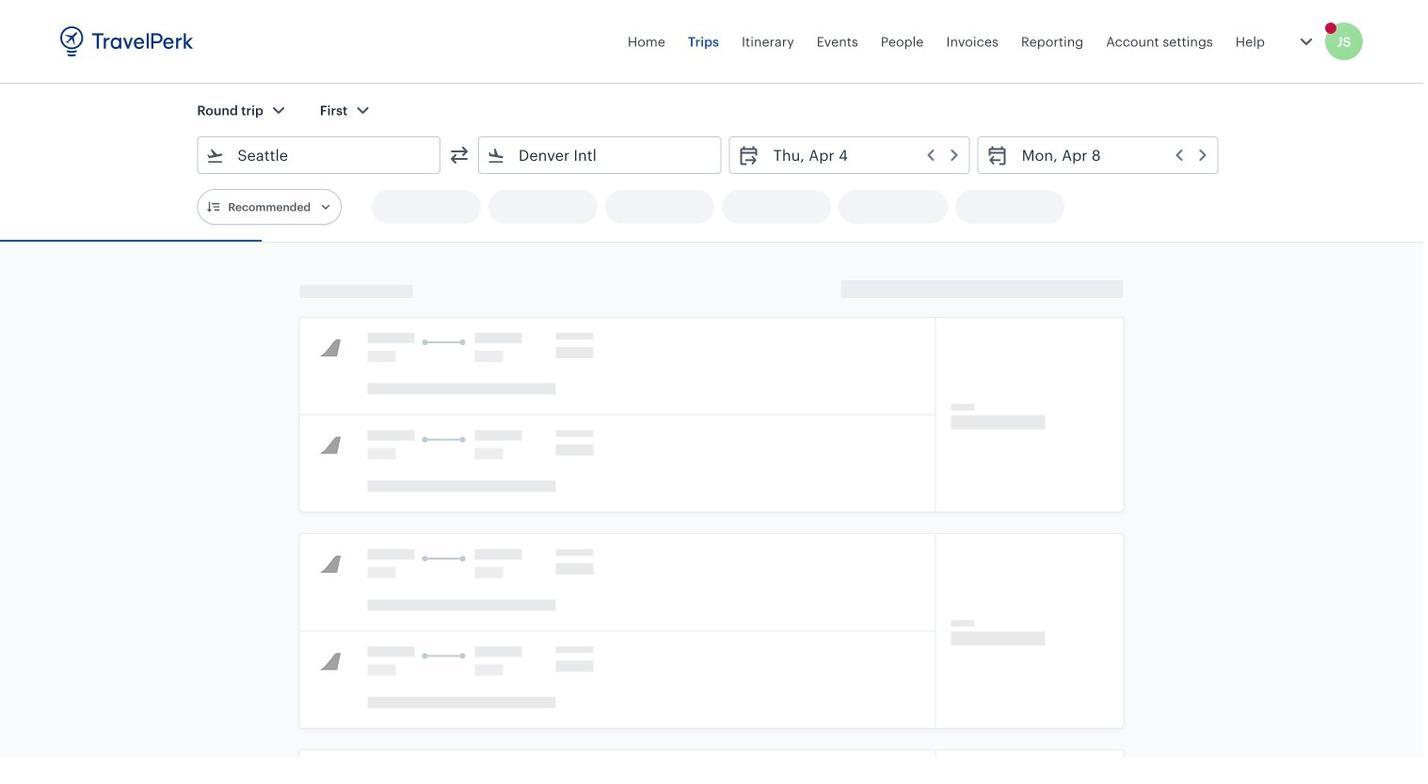 Task type: describe. For each thing, give the bounding box(es) containing it.
To search field
[[506, 140, 696, 170]]

Return field
[[1009, 140, 1210, 170]]



Task type: locate. For each thing, give the bounding box(es) containing it.
From search field
[[224, 140, 415, 170]]

Depart field
[[760, 140, 962, 170]]



Task type: vqa. For each thing, say whether or not it's contained in the screenshot.
From search field
yes



